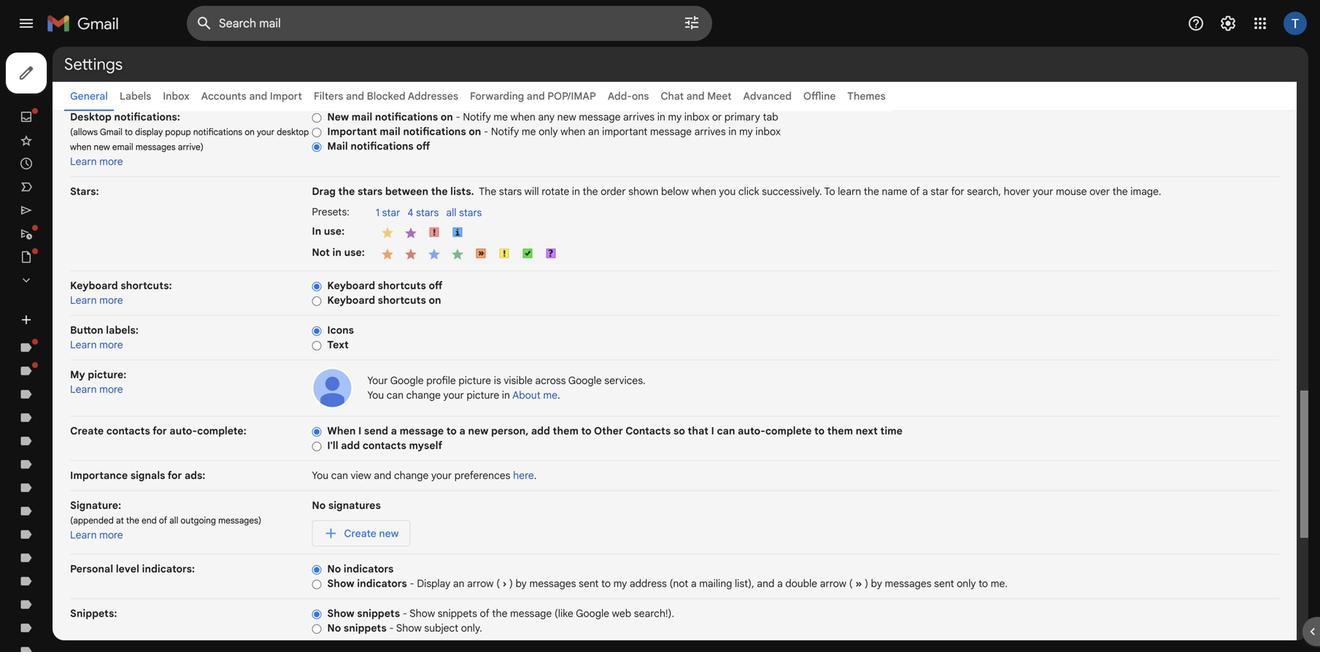 Task type: locate. For each thing, give the bounding box(es) containing it.
1 horizontal spatial (
[[850, 577, 853, 590]]

next
[[856, 425, 878, 437]]

and for filters
[[346, 90, 364, 103]]

0 horizontal spatial create
[[70, 425, 104, 437]]

my for or
[[668, 111, 682, 123]]

1 vertical spatial inbox
[[756, 125, 781, 138]]

0 vertical spatial no
[[312, 499, 326, 512]]

snippets up no snippets - show subject only.
[[357, 607, 400, 620]]

and right chat
[[687, 90, 705, 103]]

no for no signatures
[[312, 499, 326, 512]]

support image
[[1188, 15, 1206, 32]]

0 horizontal spatial sent
[[579, 577, 599, 590]]

1 vertical spatial mail
[[380, 125, 401, 138]]

filters and blocked addresses link
[[314, 90, 459, 103]]

indicators for no
[[344, 563, 394, 575]]

0 horizontal spatial all
[[170, 515, 178, 526]]

contacts down send
[[363, 439, 407, 452]]

you
[[368, 389, 384, 402], [312, 469, 329, 482]]

1 vertical spatial add
[[341, 439, 360, 452]]

0 horizontal spatial for
[[153, 425, 167, 437]]

to right complete
[[815, 425, 825, 437]]

keyboard shortcuts off
[[327, 279, 443, 292]]

2 shortcuts from the top
[[378, 294, 426, 307]]

in right not
[[333, 246, 342, 259]]

show up no snippets - show subject only.
[[410, 607, 435, 620]]

0 vertical spatial can
[[387, 389, 404, 402]]

search!).
[[634, 607, 675, 620]]

between
[[385, 185, 429, 198]]

snippets
[[357, 607, 400, 620], [438, 607, 478, 620], [344, 622, 387, 635]]

me.
[[991, 577, 1008, 590]]

for for create contacts for auto-complete:
[[153, 425, 167, 437]]

3 learn more link from the top
[[70, 338, 123, 351]]

more down at
[[99, 529, 123, 541]]

0 horizontal spatial add
[[341, 439, 360, 452]]

5 learn from the top
[[70, 529, 97, 541]]

1 vertical spatial .
[[534, 469, 537, 482]]

change inside your google profile picture is visible across google services. you can change your picture in about me .
[[406, 389, 441, 402]]

1 ( from the left
[[497, 577, 500, 590]]

learn more link for keyboard
[[70, 294, 123, 307]]

stars
[[358, 185, 383, 198], [499, 185, 522, 198], [416, 206, 439, 219], [459, 206, 482, 219]]

1 vertical spatial for
[[153, 425, 167, 437]]

2 horizontal spatial messages
[[885, 577, 932, 590]]

accounts and import link
[[201, 90, 302, 103]]

0 vertical spatial of
[[911, 185, 920, 198]]

1 vertical spatial an
[[453, 577, 465, 590]]

notifications
[[375, 111, 438, 123], [403, 125, 466, 138], [193, 127, 243, 138], [351, 140, 414, 153]]

importance
[[70, 469, 128, 482]]

inbox down tab
[[756, 125, 781, 138]]

you
[[719, 185, 736, 198]]

learn down (allows
[[70, 155, 97, 168]]

5 more from the top
[[99, 529, 123, 541]]

2 learn from the top
[[70, 294, 97, 307]]

create for create contacts for auto-complete:
[[70, 425, 104, 437]]

of right 'name'
[[911, 185, 920, 198]]

and up "any"
[[527, 90, 545, 103]]

filters and blocked addresses
[[314, 90, 459, 103]]

No snippets radio
[[312, 623, 322, 634]]

all stars link
[[446, 206, 489, 221]]

0 horizontal spatial mail
[[352, 111, 373, 123]]

sent
[[579, 577, 599, 590], [935, 577, 955, 590]]

0 vertical spatial inbox
[[685, 111, 710, 123]]

off up keyboard shortcuts on
[[429, 279, 443, 292]]

1 vertical spatial shortcuts
[[378, 294, 426, 307]]

create new
[[344, 527, 399, 540]]

Important mail notifications on radio
[[312, 127, 322, 138]]

below
[[662, 185, 689, 198]]

no right no snippets radio
[[327, 622, 341, 635]]

1 horizontal spatial arrives
[[695, 125, 726, 138]]

1 shortcuts from the top
[[378, 279, 426, 292]]

the
[[338, 185, 355, 198], [431, 185, 448, 198], [583, 185, 598, 198], [864, 185, 880, 198], [1113, 185, 1129, 198], [126, 515, 139, 526], [492, 607, 508, 620]]

a left person,
[[460, 425, 466, 437]]

star left search,
[[931, 185, 949, 198]]

1 horizontal spatial you
[[368, 389, 384, 402]]

learn inside my picture: learn more
[[70, 383, 97, 396]]

indicators for show
[[357, 577, 407, 590]]

auto- right the that
[[738, 425, 766, 437]]

2 horizontal spatial me
[[544, 389, 558, 402]]

my picture: learn more
[[70, 368, 127, 396]]

of
[[911, 185, 920, 198], [159, 515, 167, 526], [480, 607, 490, 620]]

can inside your google profile picture is visible across google services. you can change your picture in about me .
[[387, 389, 404, 402]]

of for show snippets - show snippets of the message (like google web search!).
[[480, 607, 490, 620]]

show right "show snippets" option
[[327, 607, 355, 620]]

for left search,
[[952, 185, 965, 198]]

me down new mail notifications on - notify me when any new message arrives in my inbox or primary tab
[[522, 125, 536, 138]]

2 horizontal spatial of
[[911, 185, 920, 198]]

sent left me.
[[935, 577, 955, 590]]

create inside button
[[344, 527, 377, 540]]

or
[[713, 111, 722, 123]]

contacts
[[626, 425, 671, 437]]

arrow left »
[[820, 577, 847, 590]]

and for chat
[[687, 90, 705, 103]]

all down lists.
[[446, 206, 457, 219]]

lists.
[[451, 185, 474, 198]]

0 horizontal spatial them
[[553, 425, 579, 437]]

shortcuts down the keyboard shortcuts off
[[378, 294, 426, 307]]

1 vertical spatial you
[[312, 469, 329, 482]]

. down 'across'
[[558, 389, 560, 402]]

show indicators - display an arrow ( › ) by messages sent to my address (not a mailing list), and a double arrow ( » ) by messages sent only to me.
[[327, 577, 1008, 590]]

1 horizontal spatial them
[[828, 425, 854, 437]]

in down visible
[[502, 389, 510, 402]]

1 vertical spatial arrives
[[695, 125, 726, 138]]

of right "end"
[[159, 515, 167, 526]]

4 learn more link from the top
[[70, 383, 123, 396]]

0 vertical spatial all
[[446, 206, 457, 219]]

google right your
[[390, 374, 424, 387]]

when down (allows
[[70, 142, 92, 153]]

Show snippets radio
[[312, 609, 322, 620]]

- for snippets
[[403, 607, 408, 620]]

on down addresses
[[441, 111, 453, 123]]

learn for button
[[70, 338, 97, 351]]

can right the that
[[717, 425, 736, 437]]

0 horizontal spatial me
[[494, 111, 508, 123]]

1 vertical spatial create
[[344, 527, 377, 540]]

arrives down or on the top right of the page
[[695, 125, 726, 138]]

1 star 4 stars all stars
[[376, 206, 482, 219]]

notifications down important
[[351, 140, 414, 153]]

blocked
[[367, 90, 406, 103]]

1 vertical spatial off
[[429, 279, 443, 292]]

0 vertical spatial mail
[[352, 111, 373, 123]]

them
[[553, 425, 579, 437], [828, 425, 854, 437]]

4 learn from the top
[[70, 383, 97, 396]]

1 learn from the top
[[70, 155, 97, 168]]

2 them from the left
[[828, 425, 854, 437]]

messages down display
[[136, 142, 176, 153]]

no signatures
[[312, 499, 381, 512]]

(appended
[[70, 515, 114, 526]]

show left subject
[[396, 622, 422, 635]]

1 horizontal spatial of
[[480, 607, 490, 620]]

2 horizontal spatial my
[[740, 125, 753, 138]]

Search mail text field
[[219, 16, 643, 31]]

learn for keyboard
[[70, 294, 97, 307]]

learn down button
[[70, 338, 97, 351]]

picture image
[[312, 368, 353, 409]]

more inside button labels: learn more
[[99, 338, 123, 351]]

me down 'across'
[[544, 389, 558, 402]]

1 horizontal spatial contacts
[[363, 439, 407, 452]]

by right ›
[[516, 577, 527, 590]]

0 horizontal spatial can
[[331, 469, 348, 482]]

keyboard for keyboard shortcuts on
[[327, 294, 375, 307]]

i right the that
[[712, 425, 715, 437]]

i'll
[[327, 439, 339, 452]]

by right »
[[872, 577, 883, 590]]

google right 'across'
[[569, 374, 602, 387]]

1 vertical spatial only
[[957, 577, 977, 590]]

1 more from the top
[[99, 155, 123, 168]]

(
[[497, 577, 500, 590], [850, 577, 853, 590]]

3 more from the top
[[99, 338, 123, 351]]

0 vertical spatial arrives
[[624, 111, 655, 123]]

in down chat
[[658, 111, 666, 123]]

keyboard for keyboard shortcuts: learn more
[[70, 279, 118, 292]]

1 horizontal spatial )
[[865, 577, 869, 590]]

0 vertical spatial picture
[[459, 374, 492, 387]]

2 i from the left
[[712, 425, 715, 437]]

- for an
[[410, 577, 415, 590]]

2 horizontal spatial can
[[717, 425, 736, 437]]

the right at
[[126, 515, 139, 526]]

learn more link down the (appended
[[70, 529, 123, 541]]

- left display
[[410, 577, 415, 590]]

to inside desktop notifications: (allows gmail to display popup notifications on your desktop when new email messages arrive) learn more
[[125, 127, 133, 138]]

0 horizontal spatial by
[[516, 577, 527, 590]]

send
[[364, 425, 389, 437]]

new down signatures
[[379, 527, 399, 540]]

2 more from the top
[[99, 294, 123, 307]]

indicators
[[344, 563, 394, 575], [357, 577, 407, 590]]

personal
[[70, 563, 113, 575]]

offline link
[[804, 90, 836, 103]]

Keyboard shortcuts on radio
[[312, 296, 322, 307]]

notify for notify me only when an important message arrives in my inbox
[[491, 125, 519, 138]]

change down myself
[[394, 469, 429, 482]]

text
[[327, 338, 349, 351]]

1 horizontal spatial sent
[[935, 577, 955, 590]]

more down email at left
[[99, 155, 123, 168]]

new
[[558, 111, 577, 123], [94, 142, 110, 153], [468, 425, 489, 437], [379, 527, 399, 540]]

1 horizontal spatial me
[[522, 125, 536, 138]]

shortcuts
[[378, 279, 426, 292], [378, 294, 426, 307]]

1 vertical spatial all
[[170, 515, 178, 526]]

and right filters
[[346, 90, 364, 103]]

more for shortcuts:
[[99, 294, 123, 307]]

them left other
[[553, 425, 579, 437]]

i'll add contacts myself
[[327, 439, 443, 452]]

None search field
[[187, 6, 713, 41]]

and for accounts
[[249, 90, 267, 103]]

2 vertical spatial of
[[480, 607, 490, 620]]

use: right in
[[324, 225, 345, 238]]

2 sent from the left
[[935, 577, 955, 590]]

0 vertical spatial indicators
[[344, 563, 394, 575]]

when
[[511, 111, 536, 123], [561, 125, 586, 138], [70, 142, 92, 153], [692, 185, 717, 198]]

other
[[594, 425, 623, 437]]

mail
[[352, 111, 373, 123], [380, 125, 401, 138]]

learn more link for my
[[70, 383, 123, 396]]

0 vertical spatial shortcuts
[[378, 279, 426, 292]]

in inside your google profile picture is visible across google services. you can change your picture in about me .
[[502, 389, 510, 402]]

0 vertical spatial .
[[558, 389, 560, 402]]

0 vertical spatial create
[[70, 425, 104, 437]]

list),
[[735, 577, 755, 590]]

all inside signature: (appended at the end of all outgoing messages) learn more
[[170, 515, 178, 526]]

3 learn from the top
[[70, 338, 97, 351]]

2 horizontal spatial for
[[952, 185, 965, 198]]

. inside your google profile picture is visible across google services. you can change your picture in about me .
[[558, 389, 560, 402]]

learn more link up button
[[70, 294, 123, 307]]

a
[[923, 185, 929, 198], [391, 425, 397, 437], [460, 425, 466, 437], [691, 577, 697, 590], [778, 577, 783, 590]]

0 horizontal spatial of
[[159, 515, 167, 526]]

2 vertical spatial for
[[168, 469, 182, 482]]

on
[[441, 111, 453, 123], [469, 125, 481, 138], [245, 127, 255, 138], [429, 294, 441, 307]]

icons
[[327, 324, 354, 337]]

chat and meet link
[[661, 90, 732, 103]]

0 horizontal spatial only
[[539, 125, 558, 138]]

0 vertical spatial off
[[416, 140, 430, 153]]

in
[[658, 111, 666, 123], [729, 125, 737, 138], [572, 185, 580, 198], [333, 246, 342, 259], [502, 389, 510, 402]]

shown
[[629, 185, 659, 198]]

learn for my
[[70, 383, 97, 396]]

here
[[513, 469, 534, 482]]

your left "desktop" at the top left of the page
[[257, 127, 275, 138]]

more inside my picture: learn more
[[99, 383, 123, 396]]

messages right »
[[885, 577, 932, 590]]

1 horizontal spatial star
[[931, 185, 949, 198]]

learn inside button labels: learn more
[[70, 338, 97, 351]]

1 horizontal spatial create
[[344, 527, 377, 540]]

0 vertical spatial star
[[931, 185, 949, 198]]

learn down "my"
[[70, 383, 97, 396]]

mail
[[327, 140, 348, 153]]

1 vertical spatial contacts
[[363, 439, 407, 452]]

your right hover
[[1033, 185, 1054, 198]]

show
[[327, 577, 355, 590], [327, 607, 355, 620], [410, 607, 435, 620], [396, 622, 422, 635]]

your
[[257, 127, 275, 138], [1033, 185, 1054, 198], [444, 389, 464, 402], [432, 469, 452, 482]]

No indicators radio
[[312, 564, 322, 575]]

0 horizontal spatial auto-
[[170, 425, 197, 437]]

no left signatures
[[312, 499, 326, 512]]

you inside your google profile picture is visible across google services. you can change your picture in about me .
[[368, 389, 384, 402]]

messages up the (like
[[530, 577, 577, 590]]

0 vertical spatial my
[[668, 111, 682, 123]]

1 horizontal spatial i
[[712, 425, 715, 437]]

chat
[[661, 90, 684, 103]]

double
[[786, 577, 818, 590]]

0 vertical spatial me
[[494, 111, 508, 123]]

inbox left or on the top right of the page
[[685, 111, 710, 123]]

0 horizontal spatial my
[[614, 577, 627, 590]]

0 horizontal spatial contacts
[[106, 425, 150, 437]]

1 vertical spatial change
[[394, 469, 429, 482]]

more inside desktop notifications: (allows gmail to display popup notifications on your desktop when new email messages arrive) learn more
[[99, 155, 123, 168]]

mail up important
[[352, 111, 373, 123]]

add right person,
[[532, 425, 550, 437]]

- left subject
[[389, 622, 394, 635]]

keyboard up button
[[70, 279, 118, 292]]

0 vertical spatial an
[[588, 125, 600, 138]]

navigation
[[0, 47, 175, 652]]

1 vertical spatial indicators
[[357, 577, 407, 590]]

keyboard shortcuts on
[[327, 294, 441, 307]]

0 vertical spatial notify
[[463, 111, 491, 123]]

2 vertical spatial my
[[614, 577, 627, 590]]

level
[[116, 563, 139, 575]]

) right »
[[865, 577, 869, 590]]

important
[[327, 125, 377, 138]]

in
[[312, 225, 322, 238]]

1 vertical spatial notify
[[491, 125, 519, 138]]

1 horizontal spatial by
[[872, 577, 883, 590]]

and left "import"
[[249, 90, 267, 103]]

on down accounts and import link
[[245, 127, 255, 138]]

shortcuts for on
[[378, 294, 426, 307]]

filters
[[314, 90, 344, 103]]

more up labels:
[[99, 294, 123, 307]]

an left important
[[588, 125, 600, 138]]

1 sent from the left
[[579, 577, 599, 590]]

picture left is
[[459, 374, 492, 387]]

2 vertical spatial me
[[544, 389, 558, 402]]

your down profile
[[444, 389, 464, 402]]

use: right not
[[344, 246, 365, 259]]

can left view
[[331, 469, 348, 482]]

1 horizontal spatial mail
[[380, 125, 401, 138]]

signature: (appended at the end of all outgoing messages) learn more
[[70, 499, 262, 541]]

1 horizontal spatial can
[[387, 389, 404, 402]]

1 vertical spatial me
[[522, 125, 536, 138]]

0 horizontal spatial star
[[382, 206, 400, 219]]

learn down the (appended
[[70, 529, 97, 541]]

to up email at left
[[125, 127, 133, 138]]

arrives up important
[[624, 111, 655, 123]]

5 learn more link from the top
[[70, 529, 123, 541]]

1 horizontal spatial only
[[957, 577, 977, 590]]

me for when
[[494, 111, 508, 123]]

and for forwarding
[[527, 90, 545, 103]]

1 horizontal spatial auto-
[[738, 425, 766, 437]]

keyboard right the keyboard shortcuts off radio
[[327, 279, 375, 292]]

2 learn more link from the top
[[70, 294, 123, 307]]

my for (not
[[614, 577, 627, 590]]

my
[[668, 111, 682, 123], [740, 125, 753, 138], [614, 577, 627, 590]]

0 vertical spatial you
[[368, 389, 384, 402]]

no indicators
[[327, 563, 394, 575]]

me
[[494, 111, 508, 123], [522, 125, 536, 138], [544, 389, 558, 402]]

search mail image
[[191, 10, 218, 37]]

by
[[516, 577, 527, 590], [872, 577, 883, 590]]

more inside keyboard shortcuts: learn more
[[99, 294, 123, 307]]

learn inside keyboard shortcuts: learn more
[[70, 294, 97, 307]]

me down forwarding at the top left of page
[[494, 111, 508, 123]]

keyboard inside keyboard shortcuts: learn more
[[70, 279, 118, 292]]

i left send
[[359, 425, 362, 437]]

contacts up importance signals for ads:
[[106, 425, 150, 437]]

use:
[[324, 225, 345, 238], [344, 246, 365, 259]]

picture down is
[[467, 389, 500, 402]]

pop/imap
[[548, 90, 596, 103]]

any
[[538, 111, 555, 123]]

(allows
[[70, 127, 98, 138]]

new inside button
[[379, 527, 399, 540]]

to left other
[[582, 425, 592, 437]]

0 vertical spatial contacts
[[106, 425, 150, 437]]

for for importance signals for ads:
[[168, 469, 182, 482]]

-
[[456, 111, 461, 123], [484, 125, 489, 138], [410, 577, 415, 590], [403, 607, 408, 620], [389, 622, 394, 635]]

0 horizontal spatial )
[[510, 577, 513, 590]]

all left outgoing
[[170, 515, 178, 526]]

create up importance
[[70, 425, 104, 437]]

4 more from the top
[[99, 383, 123, 396]]

add-ons
[[608, 90, 649, 103]]

1 horizontal spatial all
[[446, 206, 457, 219]]

the left order
[[583, 185, 598, 198]]

0 horizontal spatial arrow
[[467, 577, 494, 590]]

in use:
[[312, 225, 345, 238]]

offline
[[804, 90, 836, 103]]

1 horizontal spatial my
[[668, 111, 682, 123]]

button labels: learn more
[[70, 324, 139, 351]]

for up signals
[[153, 425, 167, 437]]

no right no indicators radio
[[327, 563, 341, 575]]

snippets for show snippets of the message (like google web search!).
[[357, 607, 400, 620]]

can down your
[[387, 389, 404, 402]]

- up no snippets - show subject only.
[[403, 607, 408, 620]]

of inside signature: (appended at the end of all outgoing messages) learn more
[[159, 515, 167, 526]]



Task type: vqa. For each thing, say whether or not it's contained in the screenshot.
'VACATION' inside the Vacation responder: (sends an automated reply to incoming messages. If a contact sends you several messages, this automated reply will be sent at most once every 4 days) Learn more
no



Task type: describe. For each thing, give the bounding box(es) containing it.
signatures
[[329, 499, 381, 512]]

display
[[417, 577, 451, 590]]

when
[[327, 425, 356, 437]]

1 by from the left
[[516, 577, 527, 590]]

when down new mail notifications on - notify me when any new message arrives in my inbox or primary tab
[[561, 125, 586, 138]]

1 horizontal spatial add
[[532, 425, 550, 437]]

- down addresses
[[456, 111, 461, 123]]

mouse
[[1057, 185, 1088, 198]]

to left address
[[602, 577, 611, 590]]

1 learn more link from the top
[[70, 155, 123, 168]]

of for signature: (appended at the end of all outgoing messages) learn more
[[159, 515, 167, 526]]

settings
[[64, 54, 123, 74]]

settings image
[[1220, 15, 1238, 32]]

about
[[513, 389, 541, 402]]

and right view
[[374, 469, 392, 482]]

notifications down blocked
[[375, 111, 438, 123]]

name
[[882, 185, 908, 198]]

1 vertical spatial star
[[382, 206, 400, 219]]

display
[[135, 127, 163, 138]]

mail for important
[[380, 125, 401, 138]]

stars:
[[70, 185, 99, 198]]

google right the (like
[[576, 607, 610, 620]]

will
[[525, 185, 539, 198]]

time
[[881, 425, 903, 437]]

chat and meet
[[661, 90, 732, 103]]

importance signals for ads:
[[70, 469, 205, 482]]

your
[[368, 374, 388, 387]]

stars right 4
[[416, 206, 439, 219]]

message up myself
[[400, 425, 444, 437]]

when inside desktop notifications: (allows gmail to display popup notifications on your desktop when new email messages arrive) learn more
[[70, 142, 92, 153]]

no for no indicators
[[327, 563, 341, 575]]

shortcuts for off
[[378, 279, 426, 292]]

messages inside desktop notifications: (allows gmail to display popup notifications on your desktop when new email messages arrive) learn more
[[136, 142, 176, 153]]

preferences
[[455, 469, 511, 482]]

drag the stars between the lists. the stars will rotate in the order shown below when you click successively. to learn the name of a star for search, hover your mouse over the image.
[[312, 185, 1162, 198]]

general link
[[70, 90, 108, 103]]

at
[[116, 515, 124, 526]]

»
[[856, 577, 863, 590]]

snippets for show subject only.
[[344, 622, 387, 635]]

1 vertical spatial my
[[740, 125, 753, 138]]

0 vertical spatial only
[[539, 125, 558, 138]]

forwarding and pop/imap
[[470, 90, 596, 103]]

0 horizontal spatial inbox
[[685, 111, 710, 123]]

2 vertical spatial no
[[327, 622, 341, 635]]

primary
[[725, 111, 761, 123]]

stars left the will
[[499, 185, 522, 198]]

to down profile
[[447, 425, 457, 437]]

1 horizontal spatial inbox
[[756, 125, 781, 138]]

›
[[503, 577, 507, 590]]

my
[[70, 368, 85, 381]]

signature:
[[70, 499, 121, 512]]

the right over
[[1113, 185, 1129, 198]]

your inside desktop notifications: (allows gmail to display popup notifications on your desktop when new email messages arrive) learn more
[[257, 127, 275, 138]]

button
[[70, 324, 103, 337]]

2 auto- from the left
[[738, 425, 766, 437]]

desktop notifications: (allows gmail to display popup notifications on your desktop when new email messages arrive) learn more
[[70, 111, 309, 168]]

learn
[[838, 185, 862, 198]]

on down the keyboard shortcuts off
[[429, 294, 441, 307]]

in right rotate
[[572, 185, 580, 198]]

learn more link for button
[[70, 338, 123, 351]]

order
[[601, 185, 626, 198]]

1 arrow from the left
[[467, 577, 494, 590]]

new left person,
[[468, 425, 489, 437]]

1 vertical spatial use:
[[344, 246, 365, 259]]

labels:
[[106, 324, 139, 337]]

complete
[[766, 425, 812, 437]]

Show indicators radio
[[312, 579, 322, 590]]

1 i from the left
[[359, 425, 362, 437]]

mail for new
[[352, 111, 373, 123]]

popup
[[165, 127, 191, 138]]

more for labels:
[[99, 338, 123, 351]]

only.
[[461, 622, 483, 635]]

desktop
[[277, 127, 309, 138]]

the left lists.
[[431, 185, 448, 198]]

0 vertical spatial for
[[952, 185, 965, 198]]

a right 'name'
[[923, 185, 929, 198]]

import
[[270, 90, 302, 103]]

advanced
[[744, 90, 792, 103]]

stars up 1
[[358, 185, 383, 198]]

0 vertical spatial use:
[[324, 225, 345, 238]]

message down chat
[[651, 125, 692, 138]]

(like
[[555, 607, 574, 620]]

advanced link
[[744, 90, 792, 103]]

new inside desktop notifications: (allows gmail to display popup notifications on your desktop when new email messages arrive) learn more
[[94, 142, 110, 153]]

0 horizontal spatial you
[[312, 469, 329, 482]]

more inside signature: (appended at the end of all outgoing messages) learn more
[[99, 529, 123, 541]]

I'll add contacts myself radio
[[312, 441, 322, 452]]

me inside your google profile picture is visible across google services. you can change your picture in about me .
[[544, 389, 558, 402]]

0 horizontal spatial .
[[534, 469, 537, 482]]

2 ( from the left
[[850, 577, 853, 590]]

snippets:
[[70, 607, 117, 620]]

your down myself
[[432, 469, 452, 482]]

1 horizontal spatial messages
[[530, 577, 577, 590]]

visible
[[504, 374, 533, 387]]

a left double
[[778, 577, 783, 590]]

the right the learn
[[864, 185, 880, 198]]

1 vertical spatial picture
[[467, 389, 500, 402]]

New mail notifications on radio
[[312, 112, 322, 123]]

create for create new
[[344, 527, 377, 540]]

1 ) from the left
[[510, 577, 513, 590]]

Keyboard shortcuts off radio
[[312, 281, 322, 292]]

Text radio
[[312, 340, 322, 351]]

over
[[1090, 185, 1111, 198]]

email
[[112, 142, 133, 153]]

2 by from the left
[[872, 577, 883, 590]]

click
[[739, 185, 760, 198]]

2 arrow from the left
[[820, 577, 847, 590]]

about me link
[[513, 389, 558, 402]]

0 horizontal spatial an
[[453, 577, 465, 590]]

across
[[536, 374, 566, 387]]

me for only
[[522, 125, 536, 138]]

ons
[[632, 90, 649, 103]]

a up the i'll add contacts myself
[[391, 425, 397, 437]]

the inside signature: (appended at the end of all outgoing messages) learn more
[[126, 515, 139, 526]]

is
[[494, 374, 501, 387]]

message down add- at left top
[[579, 111, 621, 123]]

rotate
[[542, 185, 570, 198]]

4 stars link
[[408, 206, 446, 221]]

mailing
[[700, 577, 733, 590]]

to left me.
[[979, 577, 989, 590]]

more for picture:
[[99, 383, 123, 396]]

in down 'primary'
[[729, 125, 737, 138]]

general
[[70, 90, 108, 103]]

subject
[[425, 622, 459, 635]]

search,
[[968, 185, 1002, 198]]

successively.
[[762, 185, 823, 198]]

- down forwarding at the top left of page
[[484, 125, 489, 138]]

1
[[376, 206, 380, 219]]

gmail image
[[47, 9, 126, 38]]

that
[[688, 425, 709, 437]]

new mail notifications on - notify me when any new message arrives in my inbox or primary tab
[[327, 111, 779, 123]]

1 auto- from the left
[[170, 425, 197, 437]]

off for keyboard shortcuts off
[[429, 279, 443, 292]]

to
[[825, 185, 836, 198]]

keyboard for keyboard shortcuts off
[[327, 279, 375, 292]]

Mail notifications off radio
[[312, 142, 322, 152]]

gmail
[[100, 127, 123, 138]]

the right drag at the top of the page
[[338, 185, 355, 198]]

person,
[[491, 425, 529, 437]]

stars down lists.
[[459, 206, 482, 219]]

message left the (like
[[510, 607, 552, 620]]

themes
[[848, 90, 886, 103]]

and right list),
[[757, 577, 775, 590]]

notify for notify me when any new message arrives in my inbox or primary tab
[[463, 111, 491, 123]]

not
[[312, 246, 330, 259]]

not in use:
[[312, 246, 365, 259]]

presets:
[[312, 206, 350, 218]]

2 ) from the left
[[865, 577, 869, 590]]

address
[[630, 577, 667, 590]]

mail notifications off
[[327, 140, 430, 153]]

- for subject
[[389, 622, 394, 635]]

drag
[[312, 185, 336, 198]]

inbox link
[[163, 90, 190, 103]]

new
[[327, 111, 349, 123]]

1 horizontal spatial an
[[588, 125, 600, 138]]

a right the (not
[[691, 577, 697, 590]]

create new button
[[312, 520, 411, 547]]

when down forwarding and pop/imap 'link'
[[511, 111, 536, 123]]

add-
[[608, 90, 632, 103]]

notifications down addresses
[[403, 125, 466, 138]]

on inside desktop notifications: (allows gmail to display popup notifications on your desktop when new email messages arrive) learn more
[[245, 127, 255, 138]]

your inside your google profile picture is visible across google services. you can change your picture in about me .
[[444, 389, 464, 402]]

Icons radio
[[312, 326, 322, 336]]

main menu image
[[18, 15, 35, 32]]

show right "show indicators" option
[[327, 577, 355, 590]]

1 them from the left
[[553, 425, 579, 437]]

notifications inside desktop notifications: (allows gmail to display popup notifications on your desktop when new email messages arrive) learn more
[[193, 127, 243, 138]]

on down forwarding at the top left of page
[[469, 125, 481, 138]]

indicators:
[[142, 563, 195, 575]]

0 horizontal spatial arrives
[[624, 111, 655, 123]]

learn inside desktop notifications: (allows gmail to display popup notifications on your desktop when new email messages arrive) learn more
[[70, 155, 97, 168]]

keyboard shortcuts: learn more
[[70, 279, 172, 307]]

learn inside signature: (appended at the end of all outgoing messages) learn more
[[70, 529, 97, 541]]

when left you
[[692, 185, 717, 198]]

profile
[[427, 374, 456, 387]]

create contacts for auto-complete:
[[70, 425, 247, 437]]

tab
[[763, 111, 779, 123]]

important mail notifications on - notify me only when an important message arrives in my inbox
[[327, 125, 781, 138]]

myself
[[409, 439, 443, 452]]

off for mail notifications off
[[416, 140, 430, 153]]

the down ›
[[492, 607, 508, 620]]

1 vertical spatial can
[[717, 425, 736, 437]]

2 vertical spatial can
[[331, 469, 348, 482]]

new up important mail notifications on - notify me only when an important message arrives in my inbox
[[558, 111, 577, 123]]

snippets up "only." at the left bottom of page
[[438, 607, 478, 620]]

ads:
[[185, 469, 205, 482]]

show snippets - show snippets of the message (like google web search!).
[[327, 607, 675, 620]]

When I send a message to a new person, add them to Other Contacts so that I can auto-complete to them next time radio
[[312, 426, 322, 437]]

add-ons link
[[608, 90, 649, 103]]

advanced search options image
[[678, 8, 707, 37]]



